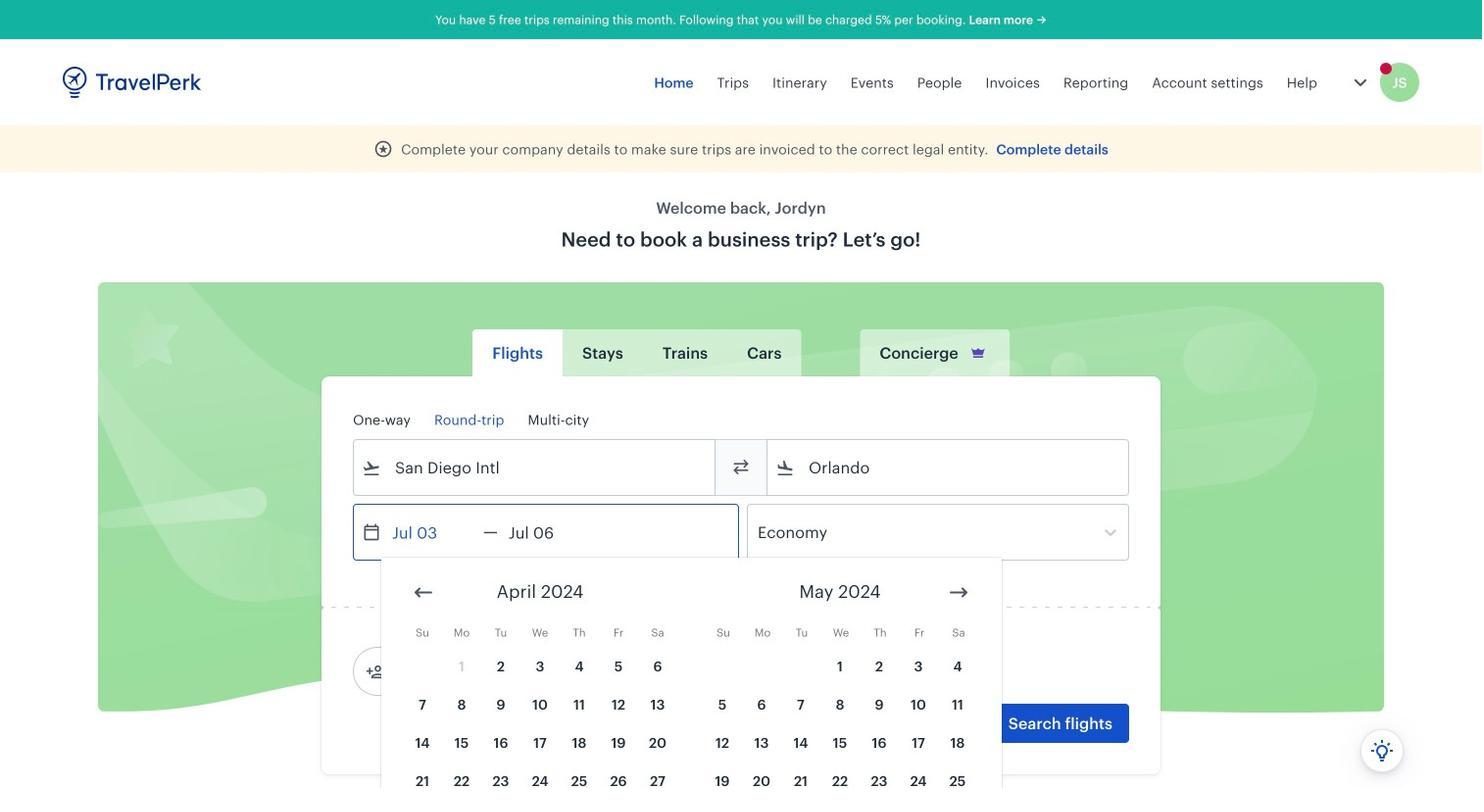 Task type: describe. For each thing, give the bounding box(es) containing it.
calendar application
[[381, 558, 1482, 788]]

From search field
[[381, 452, 689, 483]]

choose saturday, may 4, 2024 as your check-in date. it's available. image
[[939, 648, 976, 684]]

To search field
[[795, 452, 1103, 483]]

choose saturday, may 11, 2024 as your check-in date. it's available. image
[[939, 686, 976, 722]]

choose saturday, may 25, 2024 as your check-in date. it's available. image
[[939, 763, 976, 788]]

move forward to switch to the next month. image
[[947, 581, 970, 604]]

Add first traveler search field
[[385, 656, 589, 687]]

Depart text field
[[381, 505, 483, 560]]

move backward to switch to the previous month. image
[[412, 581, 435, 604]]



Task type: locate. For each thing, give the bounding box(es) containing it.
choose friday, may 10, 2024 as your check-in date. it's available. image
[[900, 686, 937, 722]]

choose friday, may 17, 2024 as your check-in date. it's available. image
[[900, 724, 937, 761]]

choose friday, may 3, 2024 as your check-in date. it's available. image
[[900, 648, 937, 684]]

choose saturday, may 18, 2024 as your check-in date. it's available. image
[[939, 724, 976, 761]]

choose friday, may 24, 2024 as your check-in date. it's available. image
[[900, 763, 937, 788]]

Return text field
[[498, 505, 600, 560]]



Task type: vqa. For each thing, say whether or not it's contained in the screenshot.
Choose Saturday, May 4, 2024 as your check-in date. It's available. Image
yes



